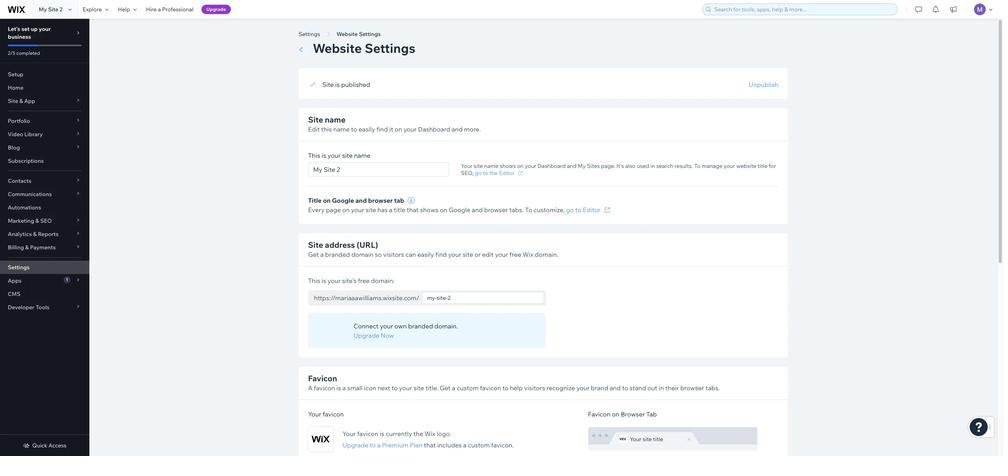 Task type: vqa. For each thing, say whether or not it's contained in the screenshot.
the 4/8
no



Task type: locate. For each thing, give the bounding box(es) containing it.
website
[[337, 31, 358, 38], [313, 40, 362, 56]]

settings inside 'button'
[[299, 31, 320, 38]]

1 horizontal spatial that
[[424, 442, 436, 450]]

your for your favicon
[[308, 411, 321, 419]]

& inside the marketing & seo popup button
[[35, 218, 39, 225]]

0 horizontal spatial visitors
[[383, 251, 404, 259]]

1 horizontal spatial title
[[653, 436, 663, 443]]

0 horizontal spatial editor
[[499, 170, 515, 177]]

1 vertical spatial dashboard
[[538, 163, 566, 170]]

site for edit
[[308, 115, 323, 125]]

0 horizontal spatial go
[[475, 170, 482, 177]]

1 horizontal spatial domain.
[[535, 251, 558, 259]]

tabs.
[[509, 206, 524, 214], [706, 385, 720, 392]]

to inside "link"
[[575, 206, 581, 214]]

title left for
[[758, 163, 768, 170]]

browser right their
[[680, 385, 704, 392]]

favicon down brand
[[588, 411, 611, 419]]

unpublish button
[[749, 80, 779, 89]]

to left premium in the bottom of the page
[[370, 442, 376, 450]]

0 vertical spatial upgrade
[[206, 6, 226, 12]]

1 vertical spatial in
[[659, 385, 664, 392]]

1 horizontal spatial branded
[[408, 323, 433, 330]]

billing & payments button
[[0, 241, 89, 254]]

0 horizontal spatial tabs.
[[509, 206, 524, 214]]

site inside site address (url) get a branded domain so visitors can easily find your site or edit your free wix domain.
[[308, 240, 323, 250]]

branded inside site address (url) get a branded domain so visitors can easily find your site or edit your free wix domain.
[[325, 251, 350, 259]]

& for analytics
[[33, 231, 37, 238]]

1 horizontal spatial editor
[[583, 206, 600, 214]]

search
[[656, 163, 673, 170]]

website right settings 'button'
[[337, 31, 358, 38]]

site inside dropdown button
[[8, 98, 18, 105]]

go for go to the editor
[[475, 170, 482, 177]]

favicon up a
[[308, 374, 337, 384]]

edit
[[308, 125, 320, 133]]

1 vertical spatial domain.
[[434, 323, 458, 330]]

that right "plan"
[[424, 442, 436, 450]]

go inside "link"
[[566, 206, 574, 214]]

custom inside favicon a favicon is a small icon next to your site title. get a custom favicon to help visitors recognize your brand and to stand out in their browser tabs.
[[457, 385, 479, 392]]

in right used
[[651, 163, 655, 170]]

0 horizontal spatial in
[[651, 163, 655, 170]]

0 vertical spatial shows
[[500, 163, 516, 170]]

a
[[158, 6, 161, 13], [389, 206, 392, 214], [320, 251, 324, 259], [343, 385, 346, 392], [452, 385, 455, 392], [377, 442, 381, 450], [463, 442, 467, 450]]

site name edit this name to easily find it on your dashboard and more.
[[308, 115, 481, 133]]

blog button
[[0, 141, 89, 154]]

and inside site name edit this name to easily find it on your dashboard and more.
[[452, 125, 463, 133]]

tools
[[36, 304, 49, 311]]

domain
[[351, 251, 373, 259]]

find inside site address (url) get a branded domain so visitors can easily find your site or edit your free wix domain.
[[435, 251, 447, 259]]

0 vertical spatial this
[[308, 152, 320, 160]]

communications
[[8, 191, 52, 198]]

1 horizontal spatial visitors
[[524, 385, 545, 392]]

now
[[381, 332, 394, 340]]

1 horizontal spatial shows
[[500, 163, 516, 170]]

your
[[461, 163, 473, 170], [308, 411, 321, 419], [343, 430, 356, 438], [630, 436, 641, 443]]

is inside your favicon is currently the wix logo. upgrade to a premium plan that includes a custom favicon.
[[380, 430, 384, 438]]

0 horizontal spatial to
[[525, 206, 532, 214]]

domain.
[[535, 251, 558, 259], [434, 323, 458, 330]]

go right customize,
[[566, 206, 574, 214]]

your
[[39, 25, 51, 33], [404, 125, 417, 133], [328, 152, 341, 160], [525, 163, 536, 170], [724, 163, 735, 170], [351, 206, 364, 214], [448, 251, 461, 259], [495, 251, 508, 259], [328, 277, 341, 285], [380, 323, 393, 330], [399, 385, 412, 392], [576, 385, 590, 392]]

0 vertical spatial that
[[407, 206, 419, 214]]

0 vertical spatial website settings
[[337, 31, 381, 38]]

easily inside site address (url) get a branded domain so visitors can easily find your site or edit your free wix domain.
[[417, 251, 434, 259]]

1 horizontal spatial favicon
[[588, 411, 611, 419]]

0 vertical spatial in
[[651, 163, 655, 170]]

your down a
[[308, 411, 321, 419]]

your down your favicon
[[343, 430, 356, 438]]

unpublish
[[749, 81, 779, 89]]

1 horizontal spatial to
[[694, 163, 700, 170]]

site inside "your site name shows on your dashboard and my sites page. it's also used in search results. to manage your website title for seo,"
[[474, 163, 483, 170]]

site left "published"
[[322, 81, 334, 89]]

settings inside sidebar element
[[8, 264, 30, 271]]

0 vertical spatial easily
[[359, 125, 375, 133]]

title.
[[425, 385, 438, 392]]

easily right can
[[417, 251, 434, 259]]

branded right own
[[408, 323, 433, 330]]

and right brand
[[610, 385, 621, 392]]

title down the tab
[[394, 206, 405, 214]]

cms link
[[0, 288, 89, 301]]

your favicon
[[308, 411, 344, 419]]

go to editor
[[566, 206, 600, 214]]

custom right title.
[[457, 385, 479, 392]]

1 horizontal spatial find
[[435, 251, 447, 259]]

website settings
[[337, 31, 381, 38], [313, 40, 415, 56]]

0 vertical spatial browser
[[368, 197, 393, 205]]

1 horizontal spatial dashboard
[[538, 163, 566, 170]]

& left seo
[[35, 218, 39, 225]]

0 horizontal spatial favicon
[[308, 374, 337, 384]]

is left "published"
[[335, 81, 340, 89]]

in right out
[[659, 385, 664, 392]]

1 vertical spatial easily
[[417, 251, 434, 259]]

0 vertical spatial dashboard
[[418, 125, 450, 133]]

1 vertical spatial this
[[308, 277, 320, 285]]

visitors inside site address (url) get a branded domain so visitors can easily find your site or edit your free wix domain.
[[383, 251, 404, 259]]

your up now on the left of page
[[380, 323, 393, 330]]

name
[[325, 115, 346, 125], [333, 125, 350, 133], [354, 152, 370, 160], [484, 163, 499, 170]]

easily
[[359, 125, 375, 133], [417, 251, 434, 259]]

browser
[[368, 197, 393, 205], [484, 206, 508, 214], [680, 385, 704, 392]]

website down website settings button
[[313, 40, 362, 56]]

0 horizontal spatial easily
[[359, 125, 375, 133]]

visitors right help on the right bottom of the page
[[524, 385, 545, 392]]

and inside "your site name shows on your dashboard and my sites page. it's also used in search results. to manage your website title for seo,"
[[567, 163, 577, 170]]

1 vertical spatial custom
[[468, 442, 490, 450]]

0 vertical spatial website
[[337, 31, 358, 38]]

video library button
[[0, 128, 89, 141]]

0 vertical spatial find
[[377, 125, 388, 133]]

go right seo,
[[475, 170, 482, 177]]

in inside "your site name shows on your dashboard and my sites page. it's also used in search results. to manage your website title for seo,"
[[651, 163, 655, 170]]

my left sites
[[578, 163, 586, 170]]

None field
[[311, 163, 446, 176], [425, 293, 541, 304], [311, 163, 446, 176], [425, 293, 541, 304]]

blog
[[8, 144, 20, 151]]

so
[[375, 251, 382, 259]]

favicon.
[[491, 442, 514, 450]]

1 vertical spatial upgrade
[[354, 332, 379, 340]]

to left customize,
[[525, 206, 532, 214]]

2 horizontal spatial browser
[[680, 385, 704, 392]]

1 this from the top
[[308, 152, 320, 160]]

your inside "your site name shows on your dashboard and my sites page. it's also used in search results. to manage your website title for seo,"
[[461, 163, 473, 170]]

site for published
[[322, 81, 334, 89]]

help button
[[113, 0, 141, 19]]

& left app
[[19, 98, 23, 105]]

includes
[[437, 442, 462, 450]]

to right "results."
[[694, 163, 700, 170]]

settings inside button
[[359, 31, 381, 38]]

find left it on the top
[[377, 125, 388, 133]]

1 horizontal spatial get
[[440, 385, 451, 392]]

get inside site address (url) get a branded domain so visitors can easily find your site or edit your free wix domain.
[[308, 251, 319, 259]]

1 vertical spatial the
[[413, 430, 423, 438]]

professional
[[162, 6, 193, 13]]

1 vertical spatial shows
[[420, 206, 438, 214]]

0 horizontal spatial wix
[[425, 430, 435, 438]]

0 vertical spatial visitors
[[383, 251, 404, 259]]

custom left favicon. at the bottom of the page
[[468, 442, 490, 450]]

0 vertical spatial get
[[308, 251, 319, 259]]

browser down go to the editor on the top of page
[[484, 206, 508, 214]]

1 vertical spatial website
[[313, 40, 362, 56]]

1 vertical spatial editor
[[583, 206, 600, 214]]

setup
[[8, 71, 23, 78]]

0 vertical spatial domain.
[[535, 251, 558, 259]]

free right edit
[[510, 251, 521, 259]]

google up page
[[332, 197, 354, 205]]

title
[[308, 197, 322, 205]]

to right this
[[351, 125, 357, 133]]

your down browser at the right of page
[[630, 436, 641, 443]]

visitors right so
[[383, 251, 404, 259]]

favicon
[[308, 374, 337, 384], [588, 411, 611, 419]]

brand
[[591, 385, 608, 392]]

also
[[625, 163, 636, 170]]

1 vertical spatial my
[[578, 163, 586, 170]]

is down this
[[322, 152, 326, 160]]

upgrade
[[206, 6, 226, 12], [354, 332, 379, 340], [343, 442, 368, 450]]

analytics
[[8, 231, 32, 238]]

easily left it on the top
[[359, 125, 375, 133]]

favicon inside your favicon is currently the wix logo. upgrade to a premium plan that includes a custom favicon.
[[357, 430, 378, 438]]

site & app button
[[0, 94, 89, 108]]

&
[[19, 98, 23, 105], [35, 218, 39, 225], [33, 231, 37, 238], [25, 244, 29, 251]]

0 horizontal spatial domain.
[[434, 323, 458, 330]]

1 vertical spatial get
[[440, 385, 451, 392]]

2 vertical spatial upgrade
[[343, 442, 368, 450]]

analytics & reports button
[[0, 228, 89, 241]]

shows inside "your site name shows on your dashboard and my sites page. it's also used in search results. to manage your website title for seo,"
[[500, 163, 516, 170]]

& left reports
[[33, 231, 37, 238]]

website
[[736, 163, 756, 170]]

your right edit
[[495, 251, 508, 259]]

google down seo,
[[449, 206, 470, 214]]

0 vertical spatial the
[[489, 170, 498, 177]]

your right it on the top
[[404, 125, 417, 133]]

connect your own branded domain. upgrade now
[[354, 323, 458, 340]]

1 vertical spatial title
[[394, 206, 405, 214]]

& inside billing & payments dropdown button
[[25, 244, 29, 251]]

find right can
[[435, 251, 447, 259]]

branded down address on the left
[[325, 251, 350, 259]]

this
[[308, 152, 320, 160], [308, 277, 320, 285]]

is inside favicon a favicon is a small icon next to your site title. get a custom favicon to help visitors recognize your brand and to stand out in their browser tabs.
[[336, 385, 341, 392]]

1 horizontal spatial google
[[449, 206, 470, 214]]

browser up has at top
[[368, 197, 393, 205]]

shows
[[500, 163, 516, 170], [420, 206, 438, 214]]

0 horizontal spatial shows
[[420, 206, 438, 214]]

1 vertical spatial favicon
[[588, 411, 611, 419]]

0 vertical spatial to
[[694, 163, 700, 170]]

your favicon is currently the wix logo. upgrade to a premium plan that includes a custom favicon.
[[343, 430, 514, 450]]

1 horizontal spatial free
[[510, 251, 521, 259]]

1 vertical spatial free
[[358, 277, 370, 285]]

0 vertical spatial wix
[[523, 251, 533, 259]]

1 horizontal spatial in
[[659, 385, 664, 392]]

the inside your favicon is currently the wix logo. upgrade to a premium plan that includes a custom favicon.
[[413, 430, 423, 438]]

0 vertical spatial editor
[[499, 170, 515, 177]]

is for this is your site name
[[322, 152, 326, 160]]

0 horizontal spatial get
[[308, 251, 319, 259]]

0 horizontal spatial find
[[377, 125, 388, 133]]

& right billing
[[25, 244, 29, 251]]

1
[[66, 278, 68, 283]]

setup link
[[0, 68, 89, 81]]

editor
[[499, 170, 515, 177], [583, 206, 600, 214]]

and left sites
[[567, 163, 577, 170]]

1 horizontal spatial go
[[566, 206, 574, 214]]

the up "plan"
[[413, 430, 423, 438]]

site down home
[[8, 98, 18, 105]]

0 vertical spatial title
[[758, 163, 768, 170]]

the right seo,
[[489, 170, 498, 177]]

the
[[489, 170, 498, 177], [413, 430, 423, 438]]

0 vertical spatial go
[[475, 170, 482, 177]]

0 horizontal spatial the
[[413, 430, 423, 438]]

marketing & seo button
[[0, 214, 89, 228]]

set
[[21, 25, 30, 33]]

is left small
[[336, 385, 341, 392]]

0 horizontal spatial my
[[39, 6, 47, 13]]

1 vertical spatial that
[[424, 442, 436, 450]]

1 horizontal spatial browser
[[484, 206, 508, 214]]

your left website
[[724, 163, 735, 170]]

quick access
[[32, 443, 67, 450]]

favicon for favicon on browser tab
[[588, 411, 611, 419]]

site for app
[[8, 98, 18, 105]]

your left go to the editor on the top of page
[[461, 163, 473, 170]]

on inside "your site name shows on your dashboard and my sites page. it's also used in search results. to manage your website title for seo,"
[[517, 163, 524, 170]]

dashboard inside "your site name shows on your dashboard and my sites page. it's also used in search results. to manage your website title for seo,"
[[538, 163, 566, 170]]

0 vertical spatial branded
[[325, 251, 350, 259]]

0 vertical spatial my
[[39, 6, 47, 13]]

quick
[[32, 443, 47, 450]]

site inside site address (url) get a branded domain so visitors can easily find your site or edit your free wix domain.
[[463, 251, 473, 259]]

tab
[[646, 411, 657, 419]]

website settings button
[[333, 28, 385, 40]]

your down title on google and browser tab at top
[[351, 206, 364, 214]]

1 vertical spatial find
[[435, 251, 447, 259]]

site inside favicon a favicon is a small icon next to your site title. get a custom favicon to help visitors recognize your brand and to stand out in their browser tabs.
[[414, 385, 424, 392]]

& for site
[[19, 98, 23, 105]]

business
[[8, 33, 31, 40]]

1 horizontal spatial tabs.
[[706, 385, 720, 392]]

site address (url) get a branded domain so visitors can easily find your site or edit your free wix domain.
[[308, 240, 558, 259]]

0 vertical spatial custom
[[457, 385, 479, 392]]

favicon inside favicon a favicon is a small icon next to your site title. get a custom favicon to help visitors recognize your brand and to stand out in their browser tabs.
[[308, 374, 337, 384]]

to left help on the right bottom of the page
[[503, 385, 509, 392]]

2 vertical spatial browser
[[680, 385, 704, 392]]

0 horizontal spatial google
[[332, 197, 354, 205]]

title down tab
[[653, 436, 663, 443]]

to
[[694, 163, 700, 170], [525, 206, 532, 214]]

2 horizontal spatial title
[[758, 163, 768, 170]]

to right next
[[392, 385, 398, 392]]

1 vertical spatial go
[[566, 206, 574, 214]]

& for billing
[[25, 244, 29, 251]]

that right has at top
[[407, 206, 419, 214]]

domain. inside site address (url) get a branded domain so visitors can easily find your site or edit your free wix domain.
[[535, 251, 558, 259]]

is
[[335, 81, 340, 89], [322, 152, 326, 160], [322, 277, 326, 285], [336, 385, 341, 392], [380, 430, 384, 438]]

this down 'edit'
[[308, 152, 320, 160]]

0 vertical spatial free
[[510, 251, 521, 259]]

settings button
[[295, 28, 324, 40]]

1 vertical spatial tabs.
[[706, 385, 720, 392]]

0 vertical spatial tabs.
[[509, 206, 524, 214]]

app
[[24, 98, 35, 105]]

1 vertical spatial branded
[[408, 323, 433, 330]]

let's set up your business
[[8, 25, 51, 40]]

2/5 completed
[[8, 50, 40, 56]]

2 this from the top
[[308, 277, 320, 285]]

title inside "your site name shows on your dashboard and my sites page. it's also used in search results. to manage your website title for seo,"
[[758, 163, 768, 170]]

& inside site & app dropdown button
[[19, 98, 23, 105]]

marketing & seo
[[8, 218, 52, 225]]

your inside your favicon is currently the wix logo. upgrade to a premium plan that includes a custom favicon.
[[343, 430, 356, 438]]

is left site's
[[322, 277, 326, 285]]

0 horizontal spatial browser
[[368, 197, 393, 205]]

my left 2
[[39, 6, 47, 13]]

to right customize,
[[575, 206, 581, 214]]

1 horizontal spatial the
[[489, 170, 498, 177]]

1 vertical spatial visitors
[[524, 385, 545, 392]]

0 horizontal spatial dashboard
[[418, 125, 450, 133]]

free right site's
[[358, 277, 370, 285]]

this left site's
[[308, 277, 320, 285]]

domain. inside connect your own branded domain. upgrade now
[[434, 323, 458, 330]]

0 horizontal spatial branded
[[325, 251, 350, 259]]

edit
[[482, 251, 494, 259]]

video library
[[8, 131, 43, 138]]

upgrade inside your favicon is currently the wix logo. upgrade to a premium plan that includes a custom favicon.
[[343, 442, 368, 450]]

branded
[[325, 251, 350, 259], [408, 323, 433, 330]]

0 horizontal spatial free
[[358, 277, 370, 285]]

& for marketing
[[35, 218, 39, 225]]

is up 'upgrade to a premium plan' button
[[380, 430, 384, 438]]

& inside analytics & reports dropdown button
[[33, 231, 37, 238]]

1 vertical spatial wix
[[425, 430, 435, 438]]

site left address on the left
[[308, 240, 323, 250]]

your down this
[[328, 152, 341, 160]]

connect
[[354, 323, 379, 330]]

site inside site name edit this name to easily find it on your dashboard and more.
[[308, 115, 323, 125]]

sites
[[587, 163, 600, 170]]

1 horizontal spatial easily
[[417, 251, 434, 259]]

manage
[[702, 163, 722, 170]]

and left more. at top left
[[452, 125, 463, 133]]

site up 'edit'
[[308, 115, 323, 125]]

1 vertical spatial browser
[[484, 206, 508, 214]]

upgrade inside button
[[206, 6, 226, 12]]

your right up at the top
[[39, 25, 51, 33]]



Task type: describe. For each thing, give the bounding box(es) containing it.
on inside site name edit this name to easily find it on your dashboard and more.
[[395, 125, 402, 133]]

a
[[308, 385, 313, 392]]

plan
[[410, 442, 423, 450]]

for
[[769, 163, 776, 170]]

out
[[648, 385, 657, 392]]

favicon a favicon is a small icon next to your site title. get a custom favicon to help visitors recognize your brand and to stand out in their browser tabs.
[[308, 374, 720, 392]]

favicon for favicon a favicon is a small icon next to your site title. get a custom favicon to help visitors recognize your brand and to stand out in their browser tabs.
[[308, 374, 337, 384]]

stand
[[630, 385, 646, 392]]

your right go to the editor link in the top of the page
[[525, 163, 536, 170]]

payments
[[30, 244, 56, 251]]

upgrade button
[[202, 5, 231, 14]]

portfolio button
[[0, 114, 89, 128]]

access
[[49, 443, 67, 450]]

page
[[326, 206, 341, 214]]

website settings inside button
[[337, 31, 381, 38]]

to left stand
[[622, 385, 628, 392]]

developer tools
[[8, 304, 49, 311]]

communications button
[[0, 188, 89, 201]]

free inside site address (url) get a branded domain so visitors can easily find your site or edit your free wix domain.
[[510, 251, 521, 259]]

and inside favicon a favicon is a small icon next to your site title. get a custom favicon to help visitors recognize your brand and to stand out in their browser tabs.
[[610, 385, 621, 392]]

in inside favicon a favicon is a small icon next to your site title. get a custom favicon to help visitors recognize your brand and to stand out in their browser tabs.
[[659, 385, 664, 392]]

https://mariaaawilliams.wixsite.com/
[[314, 294, 419, 302]]

home
[[8, 84, 23, 91]]

your for your site title
[[630, 436, 641, 443]]

your left brand
[[576, 385, 590, 392]]

home link
[[0, 81, 89, 94]]

to inside "your site name shows on your dashboard and my sites page. it's also used in search results. to manage your website title for seo,"
[[694, 163, 700, 170]]

that inside your favicon is currently the wix logo. upgrade to a premium plan that includes a custom favicon.
[[424, 442, 436, 450]]

reports
[[38, 231, 58, 238]]

quick access button
[[23, 443, 67, 450]]

page.
[[601, 163, 615, 170]]

marketing
[[8, 218, 34, 225]]

cms
[[8, 291, 20, 298]]

your left site's
[[328, 277, 341, 285]]

is for this is your site's free domain:
[[322, 277, 326, 285]]

automations link
[[0, 201, 89, 214]]

hire a professional
[[146, 6, 193, 13]]

to right seo,
[[483, 170, 488, 177]]

to inside your favicon is currently the wix logo. upgrade to a premium plan that includes a custom favicon.
[[370, 442, 376, 450]]

automations
[[8, 204, 41, 211]]

icon
[[364, 385, 376, 392]]

your left or
[[448, 251, 461, 259]]

let's
[[8, 25, 20, 33]]

can
[[406, 251, 416, 259]]

tabs. inside favicon a favicon is a small icon next to your site title. get a custom favicon to help visitors recognize your brand and to stand out in their browser tabs.
[[706, 385, 720, 392]]

site left 2
[[48, 6, 58, 13]]

website inside button
[[337, 31, 358, 38]]

0 horizontal spatial that
[[407, 206, 419, 214]]

dashboard inside site name edit this name to easily find it on your dashboard and more.
[[418, 125, 450, 133]]

to customize,
[[525, 206, 566, 214]]

1 vertical spatial to
[[525, 206, 532, 214]]

your site name shows on your dashboard and my sites page. it's also used in search results. to manage your website title for seo,
[[461, 163, 776, 177]]

visitors inside favicon a favicon is a small icon next to your site title. get a custom favicon to help visitors recognize your brand and to stand out in their browser tabs.
[[524, 385, 545, 392]]

this is your site name
[[308, 152, 370, 160]]

has
[[377, 206, 388, 214]]

site & app
[[8, 98, 35, 105]]

up
[[31, 25, 38, 33]]

this
[[321, 125, 332, 133]]

sidebar element
[[0, 19, 89, 457]]

subscriptions
[[8, 158, 44, 165]]

subscriptions link
[[0, 154, 89, 168]]

this for site name
[[308, 152, 320, 160]]

wix inside your favicon is currently the wix logo. upgrade to a premium plan that includes a custom favicon.
[[425, 430, 435, 438]]

1 vertical spatial website settings
[[313, 40, 415, 56]]

find inside site name edit this name to easily find it on your dashboard and more.
[[377, 125, 388, 133]]

upgrade now link
[[354, 331, 394, 341]]

browser
[[621, 411, 645, 419]]

developer tools button
[[0, 301, 89, 314]]

site is published
[[322, 81, 370, 89]]

your inside site name edit this name to easily find it on your dashboard and more.
[[404, 125, 417, 133]]

upgrade inside connect your own branded domain. upgrade now
[[354, 332, 379, 340]]

hire a professional link
[[141, 0, 198, 19]]

your site title
[[630, 436, 663, 443]]

or
[[475, 251, 481, 259]]

and down seo,
[[472, 206, 483, 214]]

wix inside site address (url) get a branded domain so visitors can easily find your site or edit your free wix domain.
[[523, 251, 533, 259]]

published
[[341, 81, 370, 89]]

every page on your site has a title that shows on google and browser tabs.
[[308, 206, 525, 214]]

my inside "your site name shows on your dashboard and my sites page. it's also used in search results. to manage your website title for seo,"
[[578, 163, 586, 170]]

upgrade to a premium plan button
[[343, 441, 423, 450]]

easily inside site name edit this name to easily find it on your dashboard and more.
[[359, 125, 375, 133]]

it's
[[617, 163, 624, 170]]

this is your site's free domain:
[[308, 277, 395, 285]]

domain:
[[371, 277, 395, 285]]

hire
[[146, 6, 157, 13]]

your for your favicon is currently the wix logo. upgrade to a premium plan that includes a custom favicon.
[[343, 430, 356, 438]]

(url)
[[357, 240, 378, 250]]

1 vertical spatial google
[[449, 206, 470, 214]]

settings link
[[0, 261, 89, 274]]

billing
[[8, 244, 24, 251]]

editor inside go to editor "link"
[[583, 206, 600, 214]]

site's
[[342, 277, 357, 285]]

own
[[394, 323, 407, 330]]

your inside connect your own branded domain. upgrade now
[[380, 323, 393, 330]]

this for site address (url)
[[308, 277, 320, 285]]

is for site is published
[[335, 81, 340, 89]]

0 horizontal spatial title
[[394, 206, 405, 214]]

a inside hire a professional link
[[158, 6, 161, 13]]

browser inside favicon a favicon is a small icon next to your site title. get a custom favicon to help visitors recognize your brand and to stand out in their browser tabs.
[[680, 385, 704, 392]]

explore
[[83, 6, 102, 13]]

analytics & reports
[[8, 231, 58, 238]]

site for (url)
[[308, 240, 323, 250]]

seo
[[40, 218, 52, 225]]

2
[[60, 6, 63, 13]]

used
[[637, 163, 649, 170]]

your right next
[[399, 385, 412, 392]]

Search for tools, apps, help & more... field
[[712, 4, 895, 15]]

0 vertical spatial google
[[332, 197, 354, 205]]

logo.
[[437, 430, 451, 438]]

help
[[118, 6, 130, 13]]

contacts
[[8, 178, 31, 185]]

name inside "your site name shows on your dashboard and my sites page. it's also used in search results. to manage your website title for seo,"
[[484, 163, 499, 170]]

my site 2
[[39, 6, 63, 13]]

to inside site name edit this name to easily find it on your dashboard and more.
[[351, 125, 357, 133]]

small
[[347, 385, 363, 392]]

your for your site name shows on your dashboard and my sites page. it's also used in search results. to manage your website title for seo,
[[461, 163, 473, 170]]

go for go to editor
[[566, 206, 574, 214]]

premium
[[382, 442, 408, 450]]

customize,
[[534, 206, 565, 214]]

and left the tab
[[355, 197, 367, 205]]

developer
[[8, 304, 34, 311]]

your inside let's set up your business
[[39, 25, 51, 33]]

tab
[[394, 197, 404, 205]]

a inside site address (url) get a branded domain so visitors can easily find your site or edit your free wix domain.
[[320, 251, 324, 259]]

seo,
[[461, 170, 474, 177]]

get inside favicon a favicon is a small icon next to your site title. get a custom favicon to help visitors recognize your brand and to stand out in their browser tabs.
[[440, 385, 451, 392]]

custom inside your favicon is currently the wix logo. upgrade to a premium plan that includes a custom favicon.
[[468, 442, 490, 450]]

go to the editor link
[[475, 170, 524, 177]]

completed
[[16, 50, 40, 56]]

more.
[[464, 125, 481, 133]]

2 vertical spatial title
[[653, 436, 663, 443]]

branded inside connect your own branded domain. upgrade now
[[408, 323, 433, 330]]

next
[[378, 385, 390, 392]]

apps
[[8, 278, 21, 285]]

video
[[8, 131, 23, 138]]



